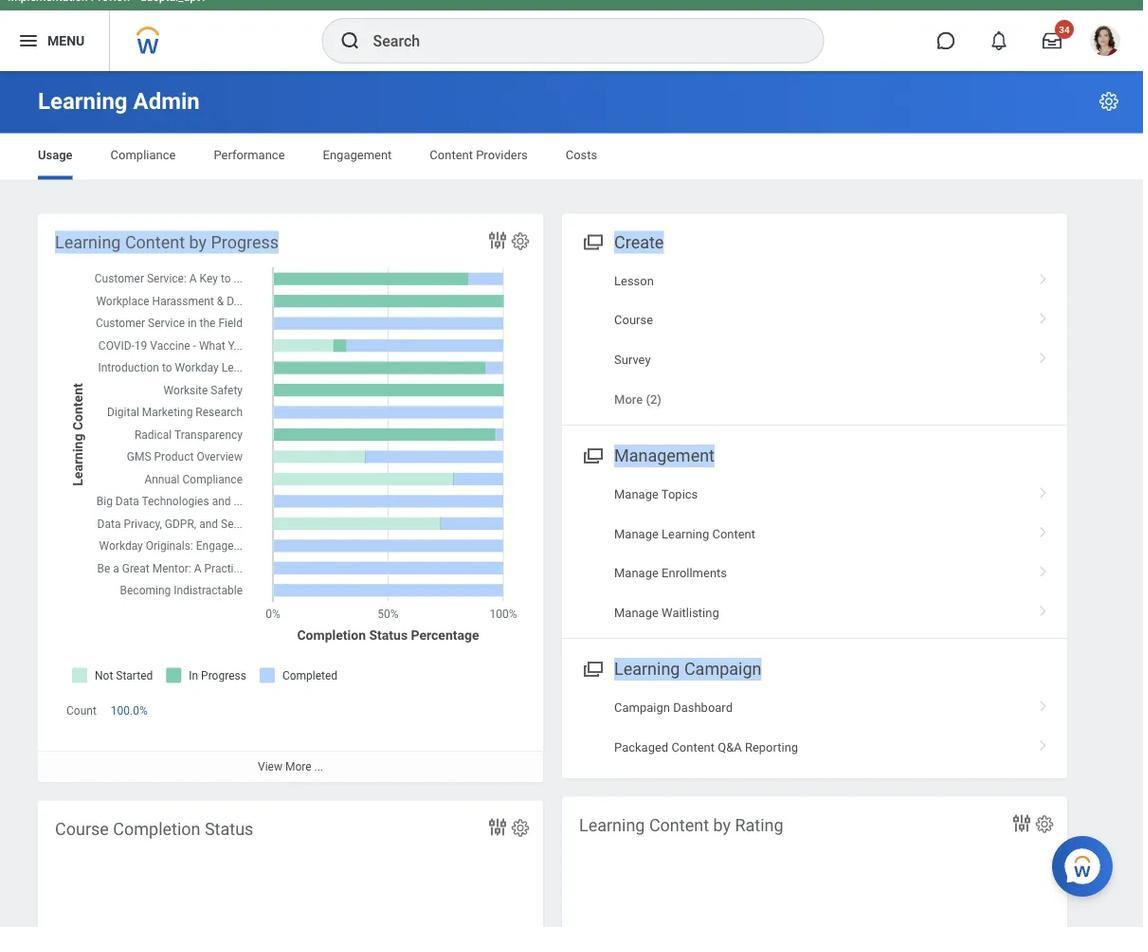Task type: describe. For each thing, give the bounding box(es) containing it.
chevron right image for enrollments
[[1032, 560, 1056, 578]]

configure this page image
[[1098, 90, 1121, 113]]

management
[[614, 446, 715, 466]]

content for learning content by progress
[[125, 232, 185, 252]]

progress
[[211, 232, 279, 252]]

chevron right image for waitlisting
[[1032, 599, 1056, 618]]

chevron right image for manage learning content
[[1032, 520, 1056, 539]]

by for rating
[[714, 815, 731, 835]]

manage waitlisting link
[[562, 593, 1068, 632]]

learning content by rating
[[579, 815, 784, 835]]

waitlisting
[[662, 605, 719, 620]]

content for packaged content q&a reporting
[[672, 740, 715, 754]]

configure course completion status image
[[510, 818, 531, 839]]

costs
[[566, 148, 598, 162]]

view more ...
[[258, 760, 323, 774]]

admin
[[133, 88, 200, 115]]

manage topics
[[614, 488, 698, 502]]

enrollments
[[662, 566, 727, 580]]

more (2) link
[[562, 379, 1068, 419]]

content up enrollments
[[713, 527, 756, 541]]

configure learning content by rating image
[[1035, 814, 1055, 835]]

chevron right image for topics
[[1032, 481, 1056, 500]]

34 button
[[1032, 20, 1074, 62]]

view
[[258, 760, 283, 774]]

list for create
[[562, 261, 1068, 419]]

topics
[[662, 488, 698, 502]]

campaign dashboard
[[614, 701, 733, 715]]

lesson link
[[562, 261, 1068, 301]]

chevron right image inside course link
[[1032, 306, 1056, 325]]

chevron right image for dashboard
[[1032, 694, 1056, 713]]

packaged content q&a reporting
[[614, 740, 799, 754]]

lesson
[[614, 274, 654, 288]]

usage
[[38, 148, 73, 162]]

learning inside list
[[662, 527, 709, 541]]

count
[[66, 704, 97, 717]]

100.0% button
[[111, 703, 151, 718]]

learning content by rating element
[[562, 797, 1068, 927]]

dashboard
[[673, 701, 733, 715]]

packaged
[[614, 740, 669, 754]]

search image
[[339, 29, 362, 52]]

survey
[[614, 352, 651, 366]]

more (2) button
[[614, 391, 662, 408]]

...
[[314, 760, 323, 774]]

menu banner
[[0, 0, 1144, 71]]

notifications large image
[[990, 31, 1009, 50]]

manage enrollments link
[[562, 554, 1068, 593]]

q&a
[[718, 740, 742, 754]]

packaged content q&a reporting link
[[562, 728, 1068, 767]]

campaign dashboard link
[[562, 688, 1068, 728]]

learning for learning campaign
[[614, 659, 680, 679]]

1 horizontal spatial campaign
[[685, 659, 762, 679]]

learning content by progress
[[55, 232, 279, 252]]

34
[[1059, 24, 1070, 35]]

providers
[[476, 148, 528, 162]]

status
[[205, 819, 254, 839]]

course for course
[[614, 313, 653, 327]]

engagement
[[323, 148, 392, 162]]

performance
[[214, 148, 285, 162]]

list for learning campaign
[[562, 688, 1068, 767]]

configure and view chart data image for progress
[[486, 229, 509, 252]]

menu
[[47, 33, 85, 48]]

tab list inside learning admin main content
[[19, 134, 1125, 180]]

100.0%
[[111, 704, 148, 717]]

manage learning content
[[614, 527, 756, 541]]



Task type: locate. For each thing, give the bounding box(es) containing it.
2 vertical spatial list
[[562, 688, 1068, 767]]

1 vertical spatial list
[[562, 475, 1068, 632]]

0 vertical spatial course
[[614, 313, 653, 327]]

menu group image for management
[[579, 442, 605, 468]]

list containing campaign dashboard
[[562, 688, 1068, 767]]

more left '(2)'
[[614, 392, 643, 407]]

learning admin main content
[[0, 71, 1144, 927]]

0 vertical spatial chevron right image
[[1032, 267, 1056, 286]]

0 vertical spatial list
[[562, 261, 1068, 419]]

chevron right image inside manage waitlisting link
[[1032, 599, 1056, 618]]

(2)
[[646, 392, 662, 407]]

content left the 'rating' at bottom
[[649, 815, 709, 835]]

1 list from the top
[[562, 261, 1068, 419]]

1 menu group image from the top
[[579, 228, 605, 254]]

course link
[[562, 301, 1068, 340]]

close environment banner image
[[1123, 0, 1134, 2]]

list containing manage topics
[[562, 475, 1068, 632]]

learning down topics
[[662, 527, 709, 541]]

inbox large image
[[1043, 31, 1062, 50]]

1 horizontal spatial more
[[614, 392, 643, 407]]

manage left topics
[[614, 488, 659, 502]]

chevron right image inside manage enrollments link
[[1032, 560, 1056, 578]]

survey link
[[562, 340, 1068, 379]]

configure and view chart data image
[[486, 229, 509, 252], [1011, 812, 1034, 835], [486, 816, 509, 839]]

tab list containing usage
[[19, 134, 1125, 180]]

more
[[614, 392, 643, 407], [285, 760, 312, 774]]

menu button
[[0, 10, 109, 71]]

more left the "..."
[[285, 760, 312, 774]]

manage enrollments
[[614, 566, 727, 580]]

1 vertical spatial campaign
[[614, 701, 670, 715]]

more inside learning content by progress element
[[285, 760, 312, 774]]

0 horizontal spatial campaign
[[614, 701, 670, 715]]

menu group image left create
[[579, 228, 605, 254]]

1 vertical spatial chevron right image
[[1032, 346, 1056, 365]]

manage for manage learning content
[[614, 527, 659, 541]]

5 chevron right image from the top
[[1032, 694, 1056, 713]]

learning for learning content by progress
[[55, 232, 121, 252]]

learning up usage
[[38, 88, 128, 115]]

1 horizontal spatial by
[[714, 815, 731, 835]]

4 manage from the top
[[614, 605, 659, 620]]

3 list from the top
[[562, 688, 1068, 767]]

1 vertical spatial by
[[714, 815, 731, 835]]

learning for learning admin
[[38, 88, 128, 115]]

reporting
[[745, 740, 799, 754]]

1 manage from the top
[[614, 488, 659, 502]]

6 chevron right image from the top
[[1032, 733, 1056, 752]]

learning campaign
[[614, 659, 762, 679]]

completion
[[113, 819, 201, 839]]

2 vertical spatial chevron right image
[[1032, 520, 1056, 539]]

more inside dropdown button
[[614, 392, 643, 407]]

chevron right image for lesson
[[1032, 267, 1056, 286]]

by
[[189, 232, 207, 252], [714, 815, 731, 835]]

chevron right image inside survey link
[[1032, 346, 1056, 365]]

manage down "manage topics"
[[614, 527, 659, 541]]

chevron right image for content
[[1032, 733, 1056, 752]]

profile logan mcneil image
[[1090, 26, 1121, 60]]

0 vertical spatial more
[[614, 392, 643, 407]]

2 menu group image from the top
[[579, 442, 605, 468]]

learning down packaged
[[579, 815, 645, 835]]

manage topics link
[[562, 475, 1068, 515]]

justify image
[[17, 29, 40, 52]]

chevron right image inside "manage topics" link
[[1032, 481, 1056, 500]]

1 chevron right image from the top
[[1032, 306, 1056, 325]]

content providers
[[430, 148, 528, 162]]

campaign inside the campaign dashboard link
[[614, 701, 670, 715]]

course
[[614, 313, 653, 327], [55, 819, 109, 839]]

menu group image for create
[[579, 228, 605, 254]]

2 chevron right image from the top
[[1032, 481, 1056, 500]]

course for course completion status
[[55, 819, 109, 839]]

chevron right image
[[1032, 267, 1056, 286], [1032, 346, 1056, 365], [1032, 520, 1056, 539]]

2 list from the top
[[562, 475, 1068, 632]]

1 horizontal spatial course
[[614, 313, 653, 327]]

configure and view chart data image for rating
[[1011, 812, 1034, 835]]

configure and view chart data image left configure learning content by rating image
[[1011, 812, 1034, 835]]

0 horizontal spatial course
[[55, 819, 109, 839]]

1 chevron right image from the top
[[1032, 267, 1056, 286]]

0 vertical spatial campaign
[[685, 659, 762, 679]]

menu group image left management
[[579, 442, 605, 468]]

chevron right image inside packaged content q&a reporting 'link'
[[1032, 733, 1056, 752]]

manage waitlisting
[[614, 605, 719, 620]]

learning for learning content by rating
[[579, 815, 645, 835]]

learning admin
[[38, 88, 200, 115]]

learning
[[38, 88, 128, 115], [55, 232, 121, 252], [662, 527, 709, 541], [614, 659, 680, 679], [579, 815, 645, 835]]

view more ... link
[[38, 751, 543, 782]]

0 vertical spatial by
[[189, 232, 207, 252]]

manage up manage waitlisting
[[614, 566, 659, 580]]

course inside course link
[[614, 313, 653, 327]]

3 manage from the top
[[614, 566, 659, 580]]

manage for manage topics
[[614, 488, 659, 502]]

chevron right image inside manage learning content link
[[1032, 520, 1056, 539]]

by left the 'rating' at bottom
[[714, 815, 731, 835]]

chevron right image inside the campaign dashboard link
[[1032, 694, 1056, 713]]

Search Workday  search field
[[373, 20, 785, 62]]

manage learning content link
[[562, 515, 1068, 554]]

configure learning content by progress image
[[510, 231, 531, 252]]

0 horizontal spatial by
[[189, 232, 207, 252]]

1 vertical spatial course
[[55, 819, 109, 839]]

content down compliance
[[125, 232, 185, 252]]

chevron right image inside "lesson" link
[[1032, 267, 1056, 286]]

content left the q&a
[[672, 740, 715, 754]]

manage
[[614, 488, 659, 502], [614, 527, 659, 541], [614, 566, 659, 580], [614, 605, 659, 620]]

content inside 'link'
[[672, 740, 715, 754]]

chevron right image for survey
[[1032, 346, 1056, 365]]

manage for manage enrollments
[[614, 566, 659, 580]]

learning content by progress element
[[38, 214, 543, 782]]

campaign up "dashboard"
[[685, 659, 762, 679]]

by for progress
[[189, 232, 207, 252]]

menu group image
[[579, 228, 605, 254], [579, 442, 605, 468]]

manage down manage enrollments
[[614, 605, 659, 620]]

course left completion
[[55, 819, 109, 839]]

configure and view chart data image left "configure learning content by progress" image at the top
[[486, 229, 509, 252]]

list containing lesson
[[562, 261, 1068, 419]]

learning down usage
[[55, 232, 121, 252]]

create
[[614, 232, 664, 252]]

compliance
[[111, 148, 176, 162]]

campaign up packaged
[[614, 701, 670, 715]]

content
[[430, 148, 473, 162], [125, 232, 185, 252], [713, 527, 756, 541], [672, 740, 715, 754], [649, 815, 709, 835]]

configure and view chart data image left configure course completion status icon
[[486, 816, 509, 839]]

0 vertical spatial menu group image
[[579, 228, 605, 254]]

more (2)
[[614, 392, 662, 407]]

list for management
[[562, 475, 1068, 632]]

menu group image
[[579, 655, 605, 681]]

2 manage from the top
[[614, 527, 659, 541]]

list
[[562, 261, 1068, 419], [562, 475, 1068, 632], [562, 688, 1068, 767]]

4 chevron right image from the top
[[1032, 599, 1056, 618]]

manage for manage waitlisting
[[614, 605, 659, 620]]

course completion status
[[55, 819, 254, 839]]

course down lesson
[[614, 313, 653, 327]]

chevron right image
[[1032, 306, 1056, 325], [1032, 481, 1056, 500], [1032, 560, 1056, 578], [1032, 599, 1056, 618], [1032, 694, 1056, 713], [1032, 733, 1056, 752]]

rating
[[735, 815, 784, 835]]

0 horizontal spatial more
[[285, 760, 312, 774]]

2 chevron right image from the top
[[1032, 346, 1056, 365]]

1 vertical spatial menu group image
[[579, 442, 605, 468]]

tab list
[[19, 134, 1125, 180]]

1 vertical spatial more
[[285, 760, 312, 774]]

learning up campaign dashboard
[[614, 659, 680, 679]]

by left progress
[[189, 232, 207, 252]]

3 chevron right image from the top
[[1032, 520, 1056, 539]]

content left providers
[[430, 148, 473, 162]]

3 chevron right image from the top
[[1032, 560, 1056, 578]]

content for learning content by rating
[[649, 815, 709, 835]]

campaign
[[685, 659, 762, 679], [614, 701, 670, 715]]



Task type: vqa. For each thing, say whether or not it's contained in the screenshot.
second menu group image
yes



